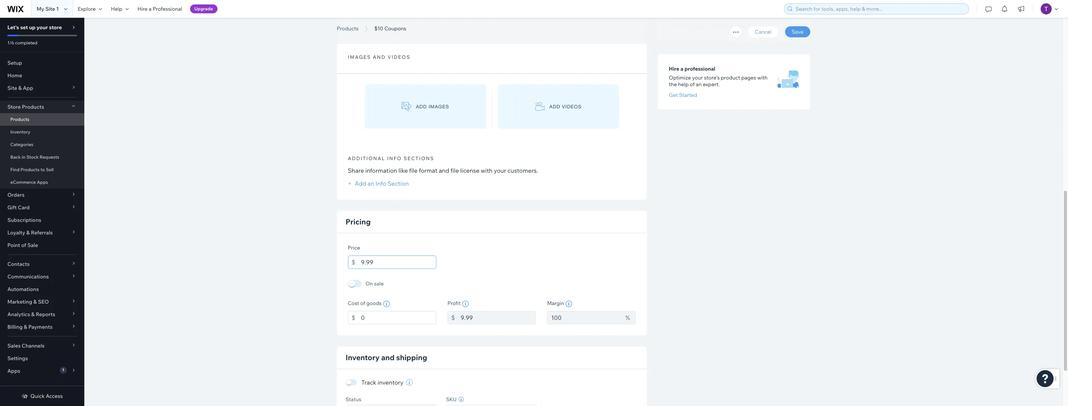 Task type: describe. For each thing, give the bounding box(es) containing it.
add an info section
[[353, 180, 409, 187]]

a for professional
[[149, 6, 151, 12]]

point of sale
[[7, 242, 38, 249]]

like
[[398, 167, 408, 174]]

add for add images
[[416, 104, 427, 109]]

1/6
[[7, 40, 14, 45]]

marketing & seo
[[7, 298, 49, 305]]

point of sale link
[[0, 239, 84, 251]]

margin
[[547, 300, 564, 307]]

stock
[[26, 154, 39, 160]]

marketing
[[7, 298, 32, 305]]

1 horizontal spatial products link
[[333, 25, 362, 32]]

automations link
[[0, 283, 84, 295]]

share
[[348, 167, 364, 174]]

hire a professional
[[137, 6, 182, 12]]

hire a professional
[[669, 65, 715, 72]]

home link
[[0, 69, 84, 82]]

hire for hire a professional
[[669, 65, 679, 72]]

1 inside sidebar element
[[62, 368, 64, 372]]

price
[[348, 244, 360, 251]]

save button
[[785, 26, 810, 37]]

automations
[[7, 286, 39, 293]]

orders
[[7, 192, 24, 198]]

find products to sell
[[10, 167, 54, 172]]

pages
[[741, 74, 756, 81]]

my site 1
[[37, 6, 59, 12]]

professional
[[153, 6, 182, 12]]

gift card
[[7, 204, 30, 211]]

0 horizontal spatial an
[[368, 180, 374, 187]]

professional
[[685, 65, 715, 72]]

ecommerce
[[10, 179, 36, 185]]

goods
[[366, 300, 382, 307]]

site inside dropdown button
[[7, 85, 17, 91]]

$ down cost
[[352, 314, 355, 321]]

in
[[22, 154, 25, 160]]

products inside $10 coupons form
[[337, 25, 359, 32]]

the
[[669, 81, 677, 88]]

set
[[20, 24, 28, 31]]

sale
[[27, 242, 38, 249]]

my
[[37, 6, 44, 12]]

analytics & reports button
[[0, 308, 84, 321]]

to
[[40, 167, 45, 172]]

up
[[29, 24, 35, 31]]

cancel
[[755, 28, 771, 35]]

analytics & reports
[[7, 311, 55, 318]]

info
[[376, 180, 386, 187]]

$ for %
[[451, 314, 455, 321]]

site & app button
[[0, 82, 84, 94]]

1/6 completed
[[7, 40, 37, 45]]

info tooltip image for cost of goods
[[383, 301, 390, 307]]

of for cost of goods
[[360, 300, 365, 307]]

help
[[111, 6, 122, 12]]

hire for hire a professional
[[137, 6, 147, 12]]

store
[[49, 24, 62, 31]]

Search for tools, apps, help & more... field
[[793, 4, 966, 14]]

setup link
[[0, 57, 84, 69]]

communications button
[[0, 270, 84, 283]]

cancel button
[[748, 26, 778, 37]]

customers.
[[507, 167, 538, 174]]

card
[[18, 204, 30, 211]]

sidebar element
[[0, 18, 84, 406]]

0 horizontal spatial $10
[[337, 16, 360, 33]]

additional info sections
[[348, 155, 434, 161]]

loyalty & referrals button
[[0, 226, 84, 239]]

sales
[[7, 342, 21, 349]]

inventory
[[378, 379, 403, 386]]

settings
[[7, 355, 28, 362]]

of for point of sale
[[21, 242, 26, 249]]

billing
[[7, 324, 23, 330]]

sections
[[404, 155, 434, 161]]

analytics
[[7, 311, 30, 318]]

subscriptions
[[7, 217, 41, 223]]

back in stock requests link
[[0, 151, 84, 163]]

& for analytics
[[31, 311, 35, 318]]

products inside find products to sell "link"
[[20, 167, 40, 172]]

shipping
[[396, 353, 427, 362]]

sku
[[446, 396, 457, 403]]

home
[[7, 72, 22, 79]]

and for shipping
[[381, 353, 395, 362]]

help
[[678, 81, 689, 88]]

cost
[[348, 300, 359, 307]]

1 horizontal spatial apps
[[37, 179, 48, 185]]

on sale
[[366, 280, 384, 287]]

1 vertical spatial and
[[439, 167, 449, 174]]

find products to sell link
[[0, 163, 84, 176]]

communications
[[7, 273, 49, 280]]

track
[[361, 379, 376, 386]]

& for marketing
[[33, 298, 37, 305]]

setup
[[7, 60, 22, 66]]

store products button
[[0, 101, 84, 113]]

Start typing a brand name field
[[672, 19, 796, 32]]



Task type: vqa. For each thing, say whether or not it's contained in the screenshot.
PDF
no



Task type: locate. For each thing, give the bounding box(es) containing it.
products link down store products
[[0, 113, 84, 126]]

$ down profit on the bottom
[[451, 314, 455, 321]]

gift
[[7, 204, 17, 211]]

quick access button
[[22, 393, 63, 399]]

file
[[409, 167, 418, 174], [450, 167, 459, 174]]

2 horizontal spatial of
[[690, 81, 695, 88]]

$10 coupons form
[[84, 0, 1068, 406]]

videos
[[562, 104, 582, 109]]

info
[[387, 155, 402, 161]]

info tooltip image right the "margin"
[[565, 301, 572, 307]]

add
[[355, 180, 366, 187]]

site right my
[[45, 6, 55, 12]]

billing & payments button
[[0, 321, 84, 333]]

$
[[352, 259, 355, 266], [352, 314, 355, 321], [451, 314, 455, 321]]

get started
[[669, 92, 697, 98]]

upgrade
[[194, 6, 213, 11]]

1 right my
[[56, 6, 59, 12]]

0 horizontal spatial products link
[[0, 113, 84, 126]]

profit
[[447, 300, 461, 307]]

add for add videos
[[549, 104, 560, 109]]

0 horizontal spatial inventory
[[10, 129, 30, 135]]

& left reports
[[31, 311, 35, 318]]

0 vertical spatial of
[[690, 81, 695, 88]]

your right "up"
[[37, 24, 48, 31]]

0 horizontal spatial 1
[[56, 6, 59, 12]]

save
[[792, 28, 803, 35]]

None text field
[[361, 311, 436, 324], [461, 311, 536, 324], [361, 311, 436, 324], [461, 311, 536, 324]]

1 horizontal spatial your
[[494, 167, 506, 174]]

contacts
[[7, 261, 30, 267]]

hire inside $10 coupons form
[[669, 65, 679, 72]]

0 horizontal spatial add
[[416, 104, 427, 109]]

get started link
[[669, 92, 697, 98]]

categories
[[10, 142, 33, 147]]

of right cost
[[360, 300, 365, 307]]

None text field
[[361, 256, 436, 269], [547, 311, 622, 324], [361, 256, 436, 269], [547, 311, 622, 324]]

images
[[348, 54, 371, 60]]

license
[[460, 167, 479, 174]]

add images
[[416, 104, 449, 109]]

2 add from the left
[[549, 104, 560, 109]]

your inside optimize your store's product pages with the help of an expert.
[[692, 74, 703, 81]]

1 vertical spatial a
[[680, 65, 683, 72]]

ecommerce apps link
[[0, 176, 84, 189]]

0 horizontal spatial your
[[37, 24, 48, 31]]

store's
[[704, 74, 720, 81]]

hire a professional link
[[133, 0, 187, 18]]

1 horizontal spatial of
[[360, 300, 365, 307]]

0 vertical spatial an
[[696, 81, 702, 88]]

$ down price
[[352, 259, 355, 266]]

2 vertical spatial your
[[494, 167, 506, 174]]

sale
[[374, 280, 384, 287]]

with inside optimize your store's product pages with the help of an expert.
[[757, 74, 768, 81]]

inventory up track
[[346, 353, 380, 362]]

an left expert.
[[696, 81, 702, 88]]

find
[[10, 167, 20, 172]]

1 vertical spatial an
[[368, 180, 374, 187]]

& left app
[[18, 85, 22, 91]]

status
[[346, 396, 361, 403]]

1 vertical spatial inventory
[[346, 353, 380, 362]]

0 vertical spatial inventory
[[10, 129, 30, 135]]

add an info section link
[[348, 180, 409, 187]]

upgrade button
[[190, 4, 217, 13]]

add right gallery icon
[[416, 104, 427, 109]]

0 horizontal spatial of
[[21, 242, 26, 249]]

a for professional
[[680, 65, 683, 72]]

with
[[757, 74, 768, 81], [481, 167, 492, 174]]

0 horizontal spatial with
[[481, 167, 492, 174]]

videos
[[388, 54, 410, 60]]

1 horizontal spatial info tooltip image
[[565, 301, 572, 307]]

an inside optimize your store's product pages with the help of an expert.
[[696, 81, 702, 88]]

channels
[[22, 342, 45, 349]]

0 vertical spatial with
[[757, 74, 768, 81]]

info tooltip image right the goods
[[383, 301, 390, 307]]

2 file from the left
[[450, 167, 459, 174]]

back
[[10, 154, 21, 160]]

share information like file format and file license with your customers.
[[348, 167, 538, 174]]

1 horizontal spatial 1
[[62, 368, 64, 372]]

referrals
[[31, 229, 53, 236]]

2 info tooltip image from the left
[[565, 301, 572, 307]]

pricing
[[346, 217, 371, 226]]

0 vertical spatial apps
[[37, 179, 48, 185]]

& for loyalty
[[26, 229, 30, 236]]

of left sale
[[21, 242, 26, 249]]

0 horizontal spatial info tooltip image
[[383, 301, 390, 307]]

sales channels
[[7, 342, 45, 349]]

access
[[46, 393, 63, 399]]

inventory inside sidebar element
[[10, 129, 30, 135]]

cost of goods
[[348, 300, 382, 307]]

1 horizontal spatial file
[[450, 167, 459, 174]]

billing & payments
[[7, 324, 52, 330]]

of inside sidebar element
[[21, 242, 26, 249]]

apps down settings at the bottom left of page
[[7, 368, 20, 374]]

& for billing
[[24, 324, 27, 330]]

$10 coupons up videos
[[374, 25, 406, 32]]

1 horizontal spatial inventory
[[346, 353, 380, 362]]

videos icon image
[[535, 102, 545, 111]]

1 vertical spatial apps
[[7, 368, 20, 374]]

your down professional
[[692, 74, 703, 81]]

store products
[[7, 104, 44, 110]]

$10 up images
[[337, 16, 360, 33]]

on
[[366, 280, 373, 287]]

of
[[690, 81, 695, 88], [21, 242, 26, 249], [360, 300, 365, 307]]

hire up optimize
[[669, 65, 679, 72]]

0 vertical spatial and
[[373, 54, 386, 60]]

& right loyalty on the bottom left
[[26, 229, 30, 236]]

explore
[[78, 6, 96, 12]]

orders button
[[0, 189, 84, 201]]

1 down settings link
[[62, 368, 64, 372]]

inventory up categories
[[10, 129, 30, 135]]

0 vertical spatial hire
[[137, 6, 147, 12]]

1 horizontal spatial with
[[757, 74, 768, 81]]

& inside dropdown button
[[33, 298, 37, 305]]

2 horizontal spatial your
[[692, 74, 703, 81]]

subscriptions link
[[0, 214, 84, 226]]

1 vertical spatial of
[[21, 242, 26, 249]]

and left shipping
[[381, 353, 395, 362]]

1 vertical spatial your
[[692, 74, 703, 81]]

products up images
[[337, 25, 359, 32]]

1 vertical spatial with
[[481, 167, 492, 174]]

file left license
[[450, 167, 459, 174]]

and for videos
[[373, 54, 386, 60]]

$10
[[337, 16, 360, 33], [374, 25, 383, 32]]

add right the "videos icon"
[[549, 104, 560, 109]]

quick access
[[30, 393, 63, 399]]

completed
[[15, 40, 37, 45]]

back in stock requests
[[10, 154, 59, 160]]

1 horizontal spatial hire
[[669, 65, 679, 72]]

products inside the store products dropdown button
[[22, 104, 44, 110]]

payments
[[28, 324, 52, 330]]

marketing & seo button
[[0, 295, 84, 308]]

inventory for inventory and shipping
[[346, 353, 380, 362]]

info tooltip image
[[383, 301, 390, 307], [565, 301, 572, 307]]

0 horizontal spatial site
[[7, 85, 17, 91]]

information
[[365, 167, 397, 174]]

info tooltip image
[[462, 301, 469, 307]]

products right store
[[22, 104, 44, 110]]

of right "help"
[[690, 81, 695, 88]]

1 file from the left
[[409, 167, 418, 174]]

your inside sidebar element
[[37, 24, 48, 31]]

$10 coupons up images and videos
[[337, 16, 420, 33]]

your
[[37, 24, 48, 31], [692, 74, 703, 81], [494, 167, 506, 174]]

1 horizontal spatial site
[[45, 6, 55, 12]]

$10 up images and videos
[[374, 25, 383, 32]]

with right pages
[[757, 74, 768, 81]]

quick
[[30, 393, 45, 399]]

coupons
[[363, 16, 420, 33], [384, 25, 406, 32]]

0 vertical spatial site
[[45, 6, 55, 12]]

inventory and shipping
[[346, 353, 427, 362]]

and left videos
[[373, 54, 386, 60]]

of inside optimize your store's product pages with the help of an expert.
[[690, 81, 695, 88]]

2 vertical spatial of
[[360, 300, 365, 307]]

$ for on sale
[[352, 259, 355, 266]]

0 vertical spatial 1
[[56, 6, 59, 12]]

and right format
[[439, 167, 449, 174]]

0 vertical spatial your
[[37, 24, 48, 31]]

get
[[669, 92, 678, 98]]

apps down find products to sell "link"
[[37, 179, 48, 185]]

started
[[679, 92, 697, 98]]

1 horizontal spatial a
[[680, 65, 683, 72]]

products up ecommerce apps
[[20, 167, 40, 172]]

products link
[[333, 25, 362, 32], [0, 113, 84, 126]]

track inventory
[[361, 379, 403, 386]]

products link up images
[[333, 25, 362, 32]]

hire right help button
[[137, 6, 147, 12]]

add videos
[[549, 104, 582, 109]]

section
[[388, 180, 409, 187]]

0 horizontal spatial hire
[[137, 6, 147, 12]]

inventory for inventory
[[10, 129, 30, 135]]

file right "like" at the left top of page
[[409, 167, 418, 174]]

store
[[7, 104, 21, 110]]

info tooltip image for margin
[[565, 301, 572, 307]]

with right license
[[481, 167, 492, 174]]

categories link
[[0, 138, 84, 151]]

0 horizontal spatial a
[[149, 6, 151, 12]]

0 horizontal spatial file
[[409, 167, 418, 174]]

a
[[149, 6, 151, 12], [680, 65, 683, 72]]

1 horizontal spatial an
[[696, 81, 702, 88]]

gift card button
[[0, 201, 84, 214]]

0 vertical spatial a
[[149, 6, 151, 12]]

an left info
[[368, 180, 374, 187]]

1 vertical spatial 1
[[62, 368, 64, 372]]

products down store
[[10, 116, 29, 122]]

1 vertical spatial products link
[[0, 113, 84, 126]]

expert.
[[703, 81, 720, 88]]

inventory
[[10, 129, 30, 135], [346, 353, 380, 362]]

1 add from the left
[[416, 104, 427, 109]]

inventory link
[[0, 126, 84, 138]]

inventory inside $10 coupons form
[[346, 353, 380, 362]]

product
[[721, 74, 740, 81]]

1 vertical spatial site
[[7, 85, 17, 91]]

add
[[416, 104, 427, 109], [549, 104, 560, 109]]

a up optimize
[[680, 65, 683, 72]]

site down home
[[7, 85, 17, 91]]

a left professional
[[149, 6, 151, 12]]

your left customers.
[[494, 167, 506, 174]]

gallery image
[[402, 102, 411, 111]]

1 horizontal spatial $10
[[374, 25, 383, 32]]

0 horizontal spatial apps
[[7, 368, 20, 374]]

2 vertical spatial and
[[381, 353, 395, 362]]

& for site
[[18, 85, 22, 91]]

1 vertical spatial hire
[[669, 65, 679, 72]]

0 vertical spatial products link
[[333, 25, 362, 32]]

& left seo
[[33, 298, 37, 305]]

& right "billing" at bottom left
[[24, 324, 27, 330]]

format
[[419, 167, 437, 174]]

optimize
[[669, 74, 691, 81]]

images
[[429, 104, 449, 109]]

1 horizontal spatial add
[[549, 104, 560, 109]]

point
[[7, 242, 20, 249]]

1 info tooltip image from the left
[[383, 301, 390, 307]]

a inside $10 coupons form
[[680, 65, 683, 72]]



